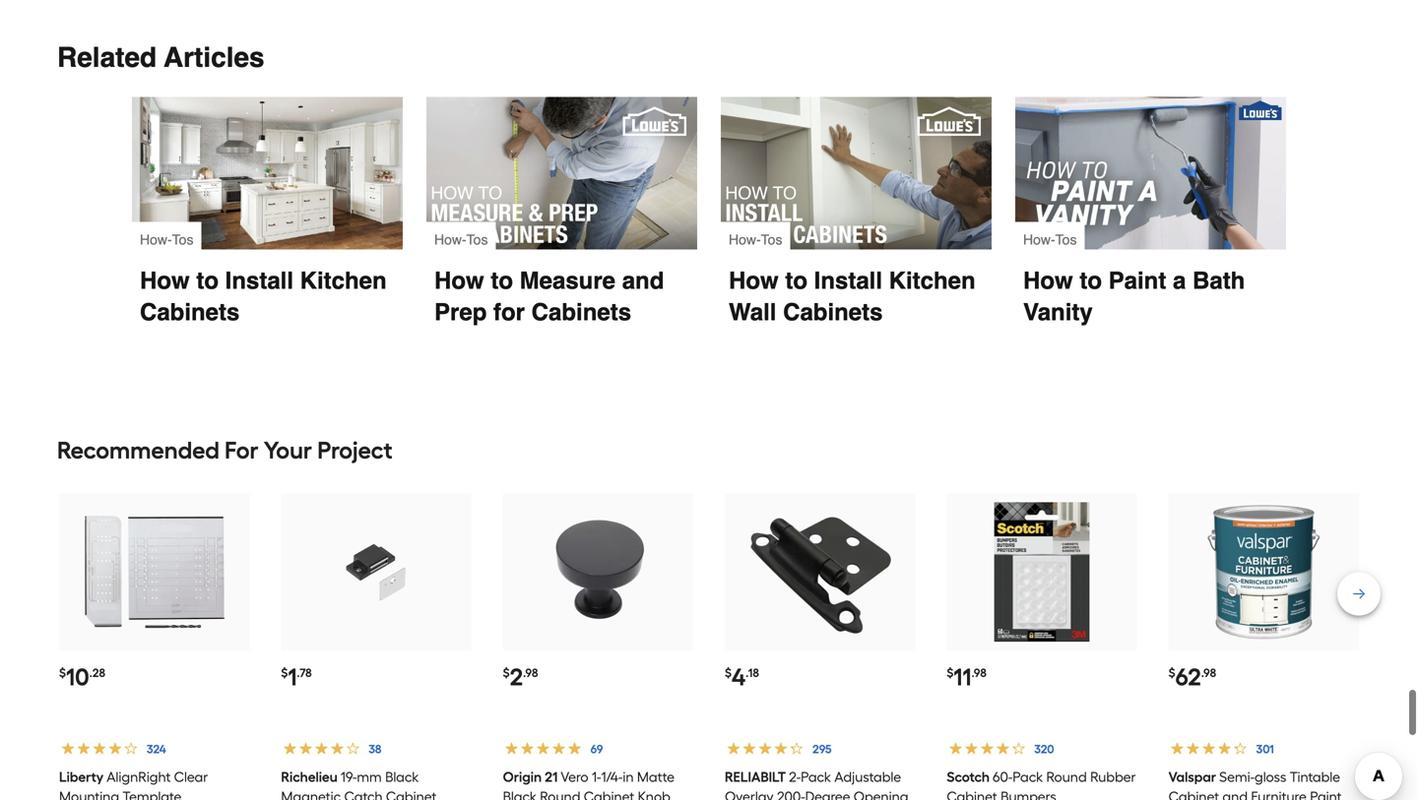 Task type: describe. For each thing, give the bounding box(es) containing it.
how- for how to install kitchen cabinets
[[140, 232, 172, 248]]

$ 2 .98
[[503, 663, 538, 692]]

$ 1 .78
[[281, 663, 312, 692]]

.98 for 62
[[1201, 666, 1216, 680]]

recommended for your project
[[57, 436, 393, 465]]

cabinets inside how to measure and prep for cabinets
[[531, 299, 631, 326]]

bumpers
[[1001, 789, 1056, 801]]

round inside vero 1-1/4-in matte black round cabinet knob
[[540, 789, 580, 801]]

vanity
[[1023, 299, 1093, 326]]

mm
[[357, 769, 382, 786]]

1
[[288, 663, 297, 692]]

how-tos for how to paint a bath vanity
[[1023, 232, 1077, 248]]

prep
[[434, 299, 487, 326]]

how for how to measure and prep for cabinets
[[434, 267, 484, 294]]

to for cabinets
[[196, 267, 219, 294]]

a white kitchen with white cabinets and a white island with four drawer fronts. image
[[132, 97, 403, 249]]

origin 21
[[503, 769, 558, 786]]

how- for how to measure and prep for cabinets
[[434, 232, 466, 248]]

a video showing how to install kitchen upper cabinets. image
[[721, 97, 992, 249]]

recommended
[[57, 436, 220, 465]]

scotch
[[947, 769, 990, 786]]

cabinet inside vero 1-1/4-in matte black round cabinet knob
[[584, 789, 634, 801]]

$ for 11
[[947, 666, 954, 680]]

kitchen for how to install kitchen wall cabinets
[[889, 267, 976, 294]]

valspar
[[1169, 769, 1216, 786]]

19-mm black magnetic catch cabine
[[281, 769, 437, 801]]

matte
[[637, 769, 675, 786]]

$ for 10
[[59, 666, 66, 680]]

in
[[623, 769, 634, 786]]

19-
[[341, 769, 357, 786]]

furniture
[[1251, 789, 1307, 801]]

tintable
[[1290, 769, 1340, 786]]

21
[[545, 769, 558, 786]]

a video showing how to measure and prep for kitchen cabinets. image
[[426, 97, 697, 249]]

a video showing how to paint a vanity. image
[[1015, 97, 1286, 249]]

bath
[[1193, 267, 1245, 294]]

.98 for 11
[[971, 666, 987, 680]]

richelieu
[[281, 769, 338, 786]]

valspar semi-gloss tintable cabinet and furniture paint enamel (1-gallon) image
[[1188, 496, 1340, 649]]

$ for 62
[[1169, 666, 1175, 680]]

measure
[[520, 267, 616, 294]]

vero
[[561, 769, 589, 786]]

how-tos for how to install kitchen wall cabinets
[[729, 232, 782, 248]]

alignright
[[107, 769, 171, 786]]

62
[[1175, 663, 1201, 692]]

vero 1-1/4-in matte black round cabinet knob
[[503, 769, 675, 801]]

how for how to paint a bath vanity
[[1023, 267, 1073, 294]]

cabinets inside how to install kitchen cabinets
[[140, 299, 240, 326]]

60-
[[993, 769, 1013, 786]]

project
[[317, 436, 393, 465]]

for
[[225, 436, 259, 465]]

how-tos for how to install kitchen cabinets
[[140, 232, 193, 248]]

round inside 60-pack round rubber cabinet bumpers
[[1046, 769, 1087, 786]]

articles
[[164, 42, 265, 73]]

related
[[57, 42, 157, 73]]

alignright clear mounting template
[[59, 769, 208, 801]]

4
[[732, 663, 746, 692]]

knob
[[638, 789, 671, 801]]

tos for how to install kitchen wall cabinets
[[761, 232, 782, 248]]

liberty
[[59, 769, 104, 786]]

how to measure and prep for cabinets
[[434, 267, 671, 326]]

how to install kitchen wall cabinets
[[729, 267, 982, 326]]

catch
[[344, 789, 383, 801]]

$ for 2
[[503, 666, 510, 680]]

recommended for your project heading
[[57, 431, 1361, 470]]

scotch 60-pack round rubber cabinet bumpers image
[[966, 496, 1118, 649]]

tos for how to paint a bath vanity
[[1055, 232, 1077, 248]]

overlay
[[725, 789, 774, 801]]

related articles
[[57, 42, 265, 73]]

.18
[[746, 666, 759, 680]]

2
[[510, 663, 523, 692]]



Task type: vqa. For each thing, say whether or not it's contained in the screenshot.
6th $ from the right
yes



Task type: locate. For each thing, give the bounding box(es) containing it.
round down 21
[[540, 789, 580, 801]]

.98 inside the '$ 11 .98'
[[971, 666, 987, 680]]

1 horizontal spatial cabinet
[[947, 789, 997, 801]]

2 kitchen from the left
[[889, 267, 976, 294]]

cabinets inside how to install kitchen wall cabinets
[[783, 299, 883, 326]]

to inside how to install kitchen wall cabinets
[[785, 267, 808, 294]]

tos
[[172, 232, 193, 248], [466, 232, 488, 248], [761, 232, 782, 248], [1055, 232, 1077, 248]]

2 how from the left
[[434, 267, 484, 294]]

1 how from the left
[[140, 267, 190, 294]]

install for cabinets
[[225, 267, 293, 294]]

install inside how to install kitchen wall cabinets
[[814, 267, 882, 294]]

6 $ from the left
[[1169, 666, 1175, 680]]

cabinet inside semi-gloss tintable cabinet and furniture pain
[[1169, 789, 1219, 801]]

1 horizontal spatial pack
[[1013, 769, 1043, 786]]

0 horizontal spatial kitchen
[[300, 267, 387, 294]]

black
[[385, 769, 419, 786], [503, 789, 537, 801]]

$ 11 .98
[[947, 663, 987, 692]]

2 tos from the left
[[466, 232, 488, 248]]

2-pack adjustable overlay 200-degree openin
[[725, 769, 908, 801]]

0 vertical spatial and
[[622, 267, 664, 294]]

3 to from the left
[[785, 267, 808, 294]]

5 $ from the left
[[947, 666, 954, 680]]

to for prep
[[491, 267, 513, 294]]

0 horizontal spatial black
[[385, 769, 419, 786]]

origin
[[503, 769, 542, 786]]

how- for how to paint a bath vanity
[[1023, 232, 1055, 248]]

how-
[[140, 232, 172, 248], [434, 232, 466, 248], [729, 232, 761, 248], [1023, 232, 1055, 248]]

liberty alignright clear mounting template image
[[78, 496, 230, 649]]

4 how from the left
[[1023, 267, 1073, 294]]

.78
[[297, 666, 312, 680]]

1/4-
[[601, 769, 623, 786]]

.28
[[89, 666, 105, 680]]

$ inside $ 1 .78
[[281, 666, 288, 680]]

how- for how to install kitchen wall cabinets
[[729, 232, 761, 248]]

3 how-tos from the left
[[729, 232, 782, 248]]

richelieu 19-mm black magnetic catch cabinet latch image
[[300, 496, 452, 649]]

degree
[[805, 789, 850, 801]]

4 how- from the left
[[1023, 232, 1055, 248]]

how-tos for how to measure and prep for cabinets
[[434, 232, 488, 248]]

$ inside $ 4 .18
[[725, 666, 732, 680]]

and inside how to measure and prep for cabinets
[[622, 267, 664, 294]]

0 horizontal spatial cabinets
[[140, 299, 240, 326]]

to for bath
[[1080, 267, 1102, 294]]

11
[[954, 663, 971, 692]]

0 horizontal spatial install
[[225, 267, 293, 294]]

reliabilt
[[725, 769, 786, 786]]

and
[[622, 267, 664, 294], [1223, 789, 1248, 801]]

gloss
[[1255, 769, 1286, 786]]

1 horizontal spatial .98
[[971, 666, 987, 680]]

tos for how to install kitchen cabinets
[[172, 232, 193, 248]]

pack inside '2-pack adjustable overlay 200-degree openin'
[[801, 769, 831, 786]]

1 horizontal spatial and
[[1223, 789, 1248, 801]]

$ inside $ 62 .98
[[1169, 666, 1175, 680]]

2 cabinets from the left
[[531, 299, 631, 326]]

3 $ from the left
[[503, 666, 510, 680]]

how inside how to install kitchen wall cabinets
[[729, 267, 779, 294]]

1 cabinets from the left
[[140, 299, 240, 326]]

1 install from the left
[[225, 267, 293, 294]]

0 horizontal spatial .98
[[523, 666, 538, 680]]

to inside how to install kitchen cabinets
[[196, 267, 219, 294]]

1 vertical spatial round
[[540, 789, 580, 801]]

how for how to install kitchen cabinets
[[140, 267, 190, 294]]

1 horizontal spatial black
[[503, 789, 537, 801]]

kitchen
[[300, 267, 387, 294], [889, 267, 976, 294]]

4 to from the left
[[1080, 267, 1102, 294]]

1 vertical spatial black
[[503, 789, 537, 801]]

$ 10 .28
[[59, 663, 105, 692]]

pack for 4
[[801, 769, 831, 786]]

and down semi-
[[1223, 789, 1248, 801]]

mounting
[[59, 789, 119, 801]]

1-
[[592, 769, 601, 786]]

2 how- from the left
[[434, 232, 466, 248]]

.98 for 2
[[523, 666, 538, 680]]

1 kitchen from the left
[[300, 267, 387, 294]]

cabinet down valspar
[[1169, 789, 1219, 801]]

10
[[66, 663, 89, 692]]

and right measure
[[622, 267, 664, 294]]

$ for 4
[[725, 666, 732, 680]]

4 tos from the left
[[1055, 232, 1077, 248]]

2 cabinet from the left
[[947, 789, 997, 801]]

1 horizontal spatial cabinets
[[531, 299, 631, 326]]

cabinet down scotch
[[947, 789, 997, 801]]

2 how-tos from the left
[[434, 232, 488, 248]]

0 vertical spatial black
[[385, 769, 419, 786]]

0 horizontal spatial round
[[540, 789, 580, 801]]

pack
[[801, 769, 831, 786], [1013, 769, 1043, 786]]

1 horizontal spatial install
[[814, 267, 882, 294]]

0 horizontal spatial cabinet
[[584, 789, 634, 801]]

.98
[[523, 666, 538, 680], [971, 666, 987, 680], [1201, 666, 1216, 680]]

origin 21 vero 1-1/4-in matte black round cabinet knob image
[[522, 496, 674, 649]]

1 tos from the left
[[172, 232, 193, 248]]

$
[[59, 666, 66, 680], [281, 666, 288, 680], [503, 666, 510, 680], [725, 666, 732, 680], [947, 666, 954, 680], [1169, 666, 1175, 680]]

2 horizontal spatial cabinet
[[1169, 789, 1219, 801]]

how
[[140, 267, 190, 294], [434, 267, 484, 294], [729, 267, 779, 294], [1023, 267, 1073, 294]]

3 how- from the left
[[729, 232, 761, 248]]

how inside the how to paint a bath vanity
[[1023, 267, 1073, 294]]

pack for 11
[[1013, 769, 1043, 786]]

1 how- from the left
[[140, 232, 172, 248]]

200-
[[777, 789, 805, 801]]

template
[[123, 789, 182, 801]]

tos for how to measure and prep for cabinets
[[466, 232, 488, 248]]

0 horizontal spatial pack
[[801, 769, 831, 786]]

install inside how to install kitchen cabinets
[[225, 267, 293, 294]]

2 horizontal spatial .98
[[1201, 666, 1216, 680]]

$ 62 .98
[[1169, 663, 1216, 692]]

2-
[[789, 769, 801, 786]]

1 to from the left
[[196, 267, 219, 294]]

pack inside 60-pack round rubber cabinet bumpers
[[1013, 769, 1043, 786]]

install
[[225, 267, 293, 294], [814, 267, 882, 294]]

black inside vero 1-1/4-in matte black round cabinet knob
[[503, 789, 537, 801]]

2 .98 from the left
[[971, 666, 987, 680]]

1 horizontal spatial round
[[1046, 769, 1087, 786]]

$ inside $ 10 .28
[[59, 666, 66, 680]]

1 cabinet from the left
[[584, 789, 634, 801]]

black down origin
[[503, 789, 537, 801]]

how inside how to install kitchen cabinets
[[140, 267, 190, 294]]

1 how-tos from the left
[[140, 232, 193, 248]]

cabinet
[[584, 789, 634, 801], [947, 789, 997, 801], [1169, 789, 1219, 801]]

kitchen for how to install kitchen cabinets
[[300, 267, 387, 294]]

your
[[264, 436, 312, 465]]

.98 inside $ 62 .98
[[1201, 666, 1216, 680]]

2 horizontal spatial cabinets
[[783, 299, 883, 326]]

to
[[196, 267, 219, 294], [491, 267, 513, 294], [785, 267, 808, 294], [1080, 267, 1102, 294]]

1 pack from the left
[[801, 769, 831, 786]]

1 $ from the left
[[59, 666, 66, 680]]

0 horizontal spatial and
[[622, 267, 664, 294]]

kitchen inside how to install kitchen wall cabinets
[[889, 267, 976, 294]]

pack up "degree"
[[801, 769, 831, 786]]

2 to from the left
[[491, 267, 513, 294]]

reliabilt 2-pack adjustable overlay 200-degree opening matte black self-closing overlay cabinet hinge image
[[744, 496, 896, 649]]

how to install kitchen cabinets
[[140, 267, 393, 326]]

kitchen inside how to install kitchen cabinets
[[300, 267, 387, 294]]

wall
[[729, 299, 776, 326]]

semi-gloss tintable cabinet and furniture pain
[[1169, 769, 1342, 801]]

.98 inside $ 2 .98
[[523, 666, 538, 680]]

1 horizontal spatial kitchen
[[889, 267, 976, 294]]

semi-
[[1219, 769, 1255, 786]]

4 how-tos from the left
[[1023, 232, 1077, 248]]

3 cabinets from the left
[[783, 299, 883, 326]]

how to paint a bath vanity
[[1023, 267, 1252, 326]]

magnetic
[[281, 789, 341, 801]]

2 $ from the left
[[281, 666, 288, 680]]

rubber
[[1090, 769, 1136, 786]]

60-pack round rubber cabinet bumpers
[[947, 769, 1136, 801]]

0 vertical spatial round
[[1046, 769, 1087, 786]]

how-tos
[[140, 232, 193, 248], [434, 232, 488, 248], [729, 232, 782, 248], [1023, 232, 1077, 248]]

$ 4 .18
[[725, 663, 759, 692]]

how for how to install kitchen wall cabinets
[[729, 267, 779, 294]]

for
[[493, 299, 525, 326]]

to for wall
[[785, 267, 808, 294]]

black inside 19-mm black magnetic catch cabine
[[385, 769, 419, 786]]

4 $ from the left
[[725, 666, 732, 680]]

cabinet down '1/4-' on the bottom
[[584, 789, 634, 801]]

1 vertical spatial and
[[1223, 789, 1248, 801]]

and inside semi-gloss tintable cabinet and furniture pain
[[1223, 789, 1248, 801]]

install for wall
[[814, 267, 882, 294]]

$ for 1
[[281, 666, 288, 680]]

adjustable
[[834, 769, 901, 786]]

2 install from the left
[[814, 267, 882, 294]]

cabinet inside 60-pack round rubber cabinet bumpers
[[947, 789, 997, 801]]

how inside how to measure and prep for cabinets
[[434, 267, 484, 294]]

to inside the how to paint a bath vanity
[[1080, 267, 1102, 294]]

$ inside $ 2 .98
[[503, 666, 510, 680]]

3 how from the left
[[729, 267, 779, 294]]

clear
[[174, 769, 208, 786]]

cabinets
[[140, 299, 240, 326], [531, 299, 631, 326], [783, 299, 883, 326]]

paint
[[1109, 267, 1166, 294]]

$ inside the '$ 11 .98'
[[947, 666, 954, 680]]

to inside how to measure and prep for cabinets
[[491, 267, 513, 294]]

1 .98 from the left
[[523, 666, 538, 680]]

round
[[1046, 769, 1087, 786], [540, 789, 580, 801]]

pack up bumpers
[[1013, 769, 1043, 786]]

3 .98 from the left
[[1201, 666, 1216, 680]]

3 cabinet from the left
[[1169, 789, 1219, 801]]

2 pack from the left
[[1013, 769, 1043, 786]]

black right mm
[[385, 769, 419, 786]]

3 tos from the left
[[761, 232, 782, 248]]

round up bumpers
[[1046, 769, 1087, 786]]

a
[[1173, 267, 1186, 294]]



